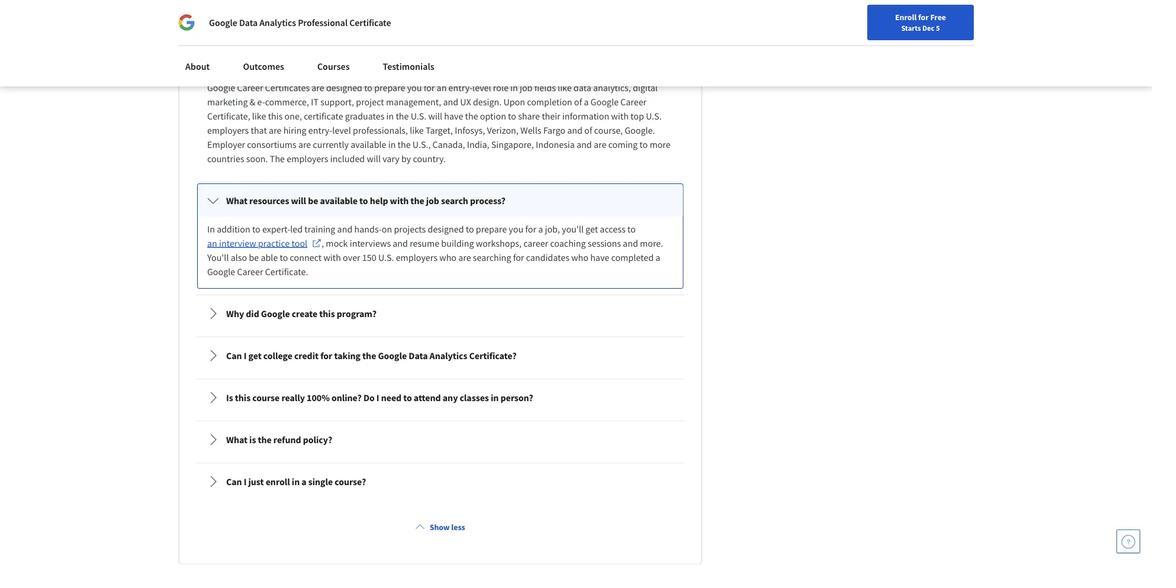 Task type: vqa. For each thing, say whether or not it's contained in the screenshot.
personalized
no



Task type: describe. For each thing, give the bounding box(es) containing it.
help center image
[[1122, 535, 1136, 549]]

just
[[249, 477, 264, 488]]

less
[[452, 523, 465, 533]]

can i get college credit for taking the google data analytics certificate?
[[226, 350, 517, 362]]

in inside "dropdown button"
[[491, 392, 499, 404]]

more.
[[640, 238, 664, 250]]

upon
[[326, 54, 347, 65]]

to up project
[[364, 82, 373, 94]]

to down google.
[[640, 139, 648, 151]]

to inside "dropdown button"
[[404, 392, 412, 404]]

completed
[[612, 252, 654, 264]]

be for i
[[271, 54, 281, 65]]

is this course really 100% online? do i need to attend any classes in person?
[[226, 392, 534, 404]]

prepare inside the 'google career certificates are designed to prepare you for an entry-level role in job fields like data analytics, digital marketing & e-commerce, it support, project management, and ux design. upon completion of a google career certificate, like this one, certificate graduates in the u.s. will have the option to share their information with top u.s. employers that are hiring entry-level professionals, like target, infosys, verizon, wells fargo and of course, google. employer consortiums are currently available in the u.s., canada, india, singapore, indonesia and are coming to more countries soon. the employers included will vary by country.'
[[375, 82, 406, 94]]

google.
[[625, 125, 656, 137]]

certificates
[[265, 82, 310, 94]]

be for will
[[308, 195, 318, 207]]

refund
[[274, 435, 301, 446]]

are up consortiums
[[269, 125, 282, 137]]

designed inside the 'google career certificates are designed to prepare you for an entry-level role in job fields like data analytics, digital marketing & e-commerce, it support, project management, and ux design. upon completion of a google career certificate, like this one, certificate graduates in the u.s. will have the option to share their information with top u.s. employers that are hiring entry-level professionals, like target, infosys, verizon, wells fargo and of course, google. employer consortiums are currently available in the u.s., canada, india, singapore, indonesia and are coming to more countries soon. the employers included will vary by country.'
[[326, 82, 363, 94]]

analytics inside dropdown button
[[430, 350, 468, 362]]

to up an interview practice tool
[[252, 224, 261, 235]]

career up &
[[237, 82, 263, 94]]

resources
[[250, 195, 289, 207]]

to left help
[[360, 195, 368, 207]]

a inside the 'google career certificates are designed to prepare you for an entry-level role in job fields like data analytics, digital marketing & e-commerce, it support, project management, and ux design. upon completion of a google career certificate, like this one, certificate graduates in the u.s. will have the option to share their information with top u.s. employers that are hiring entry-level professionals, like target, infosys, verizon, wells fargo and of course, google. employer consortiums are currently available in the u.s., canada, india, singapore, indonesia and are coming to more countries soon. the employers included will vary by country.'
[[584, 96, 589, 108]]

singapore,
[[492, 139, 534, 151]]

0 vertical spatial get
[[586, 224, 598, 235]]

course,
[[595, 125, 623, 137]]

for up career
[[526, 224, 537, 235]]

with inside , mock interviews and resume building workshops, career coaching sessions and more. you'll also be able to connect with over 150 u.s. employers who are searching for candidates who have completed a google career certificate.
[[324, 252, 341, 264]]

the right taking
[[363, 350, 376, 362]]

an interview practice tool
[[207, 238, 308, 250]]

0 horizontal spatial level
[[333, 125, 351, 137]]

management,
[[386, 96, 442, 108]]

5
[[937, 23, 941, 33]]

enroll
[[896, 12, 917, 23]]

search
[[441, 195, 469, 207]]

1 horizontal spatial like
[[410, 125, 424, 137]]

0 horizontal spatial entry-
[[309, 125, 333, 137]]

over
[[343, 252, 361, 264]]

the right completing
[[397, 54, 411, 65]]

to up building
[[466, 224, 474, 235]]

the up infosys,
[[465, 110, 479, 122]]

project
[[356, 96, 384, 108]]

are down course,
[[594, 139, 607, 151]]

what will i be able to do upon completing the professional certificate?
[[226, 54, 512, 65]]

create
[[292, 308, 318, 320]]

, mock interviews and resume building workshops, career coaching sessions and more. you'll also be able to connect with over 150 u.s. employers who are searching for candidates who have completed a google career certificate.
[[207, 238, 666, 278]]

india,
[[467, 139, 490, 151]]

testimonials link
[[376, 53, 442, 79]]

consortiums
[[247, 139, 297, 151]]

english button
[[904, 0, 976, 39]]

addition
[[217, 224, 250, 235]]

0 vertical spatial like
[[558, 82, 572, 94]]

fargo
[[544, 125, 566, 137]]

why did google create this program?
[[226, 308, 377, 320]]

in up "professionals,"
[[387, 110, 394, 122]]

certificate?
[[470, 350, 517, 362]]

available inside the 'google career certificates are designed to prepare you for an entry-level role in job fields like data analytics, digital marketing & e-commerce, it support, project management, and ux design. upon completion of a google career certificate, like this one, certificate graduates in the u.s. will have the option to share their information with top u.s. employers that are hiring entry-level professionals, like target, infosys, verizon, wells fargo and of course, google. employer consortiums are currently available in the u.s., canada, india, singapore, indonesia and are coming to more countries soon. the employers included will vary by country.'
[[351, 139, 387, 151]]

fields
[[535, 82, 556, 94]]

1 horizontal spatial u.s.
[[411, 110, 427, 122]]

what for what is the refund policy?
[[226, 435, 248, 446]]

will up e-
[[250, 54, 265, 65]]

1 who from the left
[[440, 252, 457, 264]]

1 vertical spatial prepare
[[476, 224, 507, 235]]

sessions
[[588, 238, 621, 250]]

need
[[381, 392, 402, 404]]

support,
[[321, 96, 354, 108]]

1 vertical spatial like
[[252, 110, 266, 122]]

single
[[309, 477, 333, 488]]

by
[[402, 153, 411, 165]]

option
[[480, 110, 507, 122]]

outcomes link
[[236, 53, 291, 79]]

will up "led"
[[291, 195, 306, 207]]

marketing
[[207, 96, 248, 108]]

is
[[250, 435, 256, 446]]

1 vertical spatial opens in a new tab image
[[521, 380, 530, 390]]

show less
[[430, 523, 465, 533]]

do
[[364, 392, 375, 404]]

for inside dropdown button
[[321, 350, 333, 362]]

to left do
[[303, 54, 311, 65]]

led
[[290, 224, 303, 235]]

information
[[563, 110, 610, 122]]

1 horizontal spatial entry-
[[449, 82, 473, 94]]

new
[[858, 14, 874, 24]]

hiring
[[284, 125, 307, 137]]

show less button
[[411, 517, 470, 539]]

connect
[[290, 252, 322, 264]]

infosys,
[[455, 125, 485, 137]]

1 vertical spatial you
[[509, 224, 524, 235]]

google up 'marketing'
[[207, 82, 235, 94]]

one,
[[285, 110, 302, 122]]

for inside the "enroll for free starts dec 5"
[[919, 12, 929, 23]]

will left vary
[[367, 153, 381, 165]]

interview
[[219, 238, 256, 250]]

testimonials
[[383, 60, 435, 72]]

have inside , mock interviews and resume building workshops, career coaching sessions and more. you'll also be able to connect with over 150 u.s. employers who are searching for candidates who have completed a google career certificate.
[[591, 252, 610, 264]]

what for what resources will be available to help with the job search process?
[[226, 195, 248, 207]]

program?
[[337, 308, 377, 320]]

in up vary
[[388, 139, 396, 151]]

job inside the 'google career certificates are designed to prepare you for an entry-level role in job fields like data analytics, digital marketing & e-commerce, it support, project management, and ux design. upon completion of a google career certificate, like this one, certificate graduates in the u.s. will have the option to share their information with top u.s. employers that are hiring entry-level professionals, like target, infosys, verizon, wells fargo and of course, google. employer consortiums are currently available in the u.s., canada, india, singapore, indonesia and are coming to more countries soon. the employers included will vary by country.'
[[520, 82, 533, 94]]

verizon,
[[487, 125, 519, 137]]

is
[[226, 392, 233, 404]]

data inside dropdown button
[[409, 350, 428, 362]]

taking
[[334, 350, 361, 362]]

this inside "dropdown button"
[[235, 392, 251, 404]]

2 who from the left
[[572, 252, 589, 264]]

will up target,
[[429, 110, 443, 122]]

practice
[[258, 238, 290, 250]]

attend
[[414, 392, 441, 404]]

to inside , mock interviews and resume building workshops, career coaching sessions and more. you'll also be able to connect with over 150 u.s. employers who are searching for candidates who have completed a google career certificate.
[[280, 252, 288, 264]]

access
[[600, 224, 626, 235]]

why did google create this program? button
[[198, 298, 683, 331]]

credit
[[294, 350, 319, 362]]

find your new career link
[[818, 12, 904, 27]]

graduates
[[345, 110, 385, 122]]

google data analytics professional certificate
[[209, 17, 391, 28]]

career inside , mock interviews and resume building workshops, career coaching sessions and more. you'll also be able to connect with over 150 u.s. employers who are searching for candidates who have completed a google career certificate.
[[237, 266, 263, 278]]

policy?
[[303, 435, 333, 446]]

certificate.
[[265, 266, 308, 278]]

that
[[251, 125, 267, 137]]

canada,
[[433, 139, 465, 151]]

available inside dropdown button
[[320, 195, 358, 207]]

in
[[207, 224, 215, 235]]

college
[[264, 350, 293, 362]]

a left job,
[[539, 224, 543, 235]]

searching
[[473, 252, 512, 264]]

certificate
[[350, 17, 391, 28]]

to right the access
[[628, 224, 636, 235]]

1 horizontal spatial of
[[585, 125, 593, 137]]



Task type: locate. For each thing, give the bounding box(es) containing it.
to right need at left bottom
[[404, 392, 412, 404]]

2 can from the top
[[226, 477, 242, 488]]

able inside , mock interviews and resume building workshops, career coaching sessions and more. you'll also be able to connect with over 150 u.s. employers who are searching for candidates who have completed a google career certificate.
[[261, 252, 278, 264]]

data up attend
[[409, 350, 428, 362]]

employers down currently
[[287, 153, 329, 165]]

available up training
[[320, 195, 358, 207]]

entry-
[[449, 82, 473, 94], [309, 125, 333, 137]]

1 horizontal spatial data
[[409, 350, 428, 362]]

0 horizontal spatial prepare
[[375, 82, 406, 94]]

what inside what will i be able to do upon completing the professional certificate? dropdown button
[[226, 54, 248, 65]]

their
[[542, 110, 561, 122]]

be up certificates
[[271, 54, 281, 65]]

top
[[631, 110, 645, 122]]

your
[[841, 14, 857, 24]]

for
[[919, 12, 929, 23], [424, 82, 435, 94], [526, 224, 537, 235], [513, 252, 525, 264], [321, 350, 333, 362]]

for up management,
[[424, 82, 435, 94]]

show
[[430, 523, 450, 533]]

1 horizontal spatial analytics
[[430, 350, 468, 362]]

the down management,
[[396, 110, 409, 122]]

2 horizontal spatial employers
[[396, 252, 438, 264]]

designed up building
[[428, 224, 464, 235]]

with right help
[[390, 195, 409, 207]]

i left college
[[244, 350, 247, 362]]

free
[[931, 12, 947, 23]]

opens in a new tab image
[[312, 239, 322, 249], [521, 380, 530, 390], [238, 475, 247, 484]]

are down hiring
[[299, 139, 311, 151]]

0 horizontal spatial job
[[426, 195, 440, 207]]

can
[[226, 350, 242, 362], [226, 477, 242, 488]]

0 horizontal spatial an
[[207, 238, 217, 250]]

career
[[524, 238, 549, 250]]

None search field
[[169, 7, 453, 31]]

0 vertical spatial data
[[239, 17, 258, 28]]

can inside dropdown button
[[226, 477, 242, 488]]

a inside dropdown button
[[302, 477, 307, 488]]

0 vertical spatial this
[[268, 110, 283, 122]]

who
[[440, 252, 457, 264], [572, 252, 589, 264]]

upon
[[504, 96, 526, 108]]

in right role
[[511, 82, 518, 94]]

0 horizontal spatial get
[[249, 350, 262, 362]]

completion
[[527, 96, 573, 108]]

who down coaching
[[572, 252, 589, 264]]

analytics,
[[594, 82, 631, 94]]

google image
[[178, 14, 195, 31]]

countries
[[207, 153, 244, 165]]

0 horizontal spatial data
[[239, 17, 258, 28]]

1 horizontal spatial get
[[586, 224, 598, 235]]

for right credit
[[321, 350, 333, 362]]

able left do
[[283, 54, 301, 65]]

career right the new
[[876, 14, 898, 24]]

courses
[[318, 60, 350, 72]]

0 vertical spatial you
[[407, 82, 422, 94]]

able down practice
[[261, 252, 278, 264]]

to down upon
[[508, 110, 517, 122]]

an inside the 'google career certificates are designed to prepare you for an entry-level role in job fields like data analytics, digital marketing & e-commerce, it support, project management, and ux design. upon completion of a google career certificate, like this one, certificate graduates in the u.s. will have the option to share their information with top u.s. employers that are hiring entry-level professionals, like target, infosys, verizon, wells fargo and of course, google. employer consortiums are currently available in the u.s., canada, india, singapore, indonesia and are coming to more countries soon. the employers included will vary by country.'
[[437, 82, 447, 94]]

available down "professionals,"
[[351, 139, 387, 151]]

2 horizontal spatial u.s.
[[646, 110, 662, 122]]

i
[[267, 54, 269, 65], [244, 350, 247, 362], [377, 392, 380, 404], [244, 477, 247, 488]]

design.
[[473, 96, 502, 108]]

analytics left "professional"
[[260, 17, 296, 28]]

opens in a new tab image inside an interview practice tool link
[[312, 239, 322, 249]]

0 horizontal spatial you
[[407, 82, 422, 94]]

0 horizontal spatial designed
[[326, 82, 363, 94]]

job left search
[[426, 195, 440, 207]]

u.s. inside , mock interviews and resume building workshops, career coaching sessions and more. you'll also be able to connect with over 150 u.s. employers who are searching for candidates who have completed a google career certificate.
[[379, 252, 394, 264]]

what left is
[[226, 435, 248, 446]]

a inside , mock interviews and resume building workshops, career coaching sessions and more. you'll also be able to connect with over 150 u.s. employers who are searching for candidates who have completed a google career certificate.
[[656, 252, 661, 264]]

1 vertical spatial an
[[207, 238, 217, 250]]

be down an interview practice tool
[[249, 252, 259, 264]]

1 vertical spatial be
[[308, 195, 318, 207]]

1 what from the top
[[226, 54, 248, 65]]

i inside "dropdown button"
[[377, 392, 380, 404]]

0 vertical spatial an
[[437, 82, 447, 94]]

0 vertical spatial have
[[445, 110, 464, 122]]

the up in addition to expert-led training and hands-on projects designed to prepare you for a job, you'll get access to
[[411, 195, 425, 207]]

google career certificates are designed to prepare you for an entry-level role in job fields like data analytics, digital marketing & e-commerce, it support, project management, and ux design. upon completion of a google career certificate, like this one, certificate graduates in the u.s. will have the option to share their information with top u.s. employers that are hiring entry-level professionals, like target, infosys, verizon, wells fargo and of course, google. employer consortiums are currently available in the u.s., canada, india, singapore, indonesia and are coming to more countries soon. the employers included will vary by country.
[[207, 82, 673, 165]]

who down building
[[440, 252, 457, 264]]

with inside the 'google career certificates are designed to prepare you for an entry-level role in job fields like data analytics, digital marketing & e-commerce, it support, project management, and ux design. upon completion of a google career certificate, like this one, certificate graduates in the u.s. will have the option to share their information with top u.s. employers that are hiring entry-level professionals, like target, infosys, verizon, wells fargo and of course, google. employer consortiums are currently available in the u.s., canada, india, singapore, indonesia and are coming to more countries soon. the employers included will vary by country.'
[[612, 110, 629, 122]]

candidates
[[526, 252, 570, 264]]

1 horizontal spatial an
[[437, 82, 447, 94]]

can left just
[[226, 477, 242, 488]]

in addition to expert-led training and hands-on projects designed to prepare you for a job, you'll get access to
[[207, 224, 638, 235]]

2 horizontal spatial be
[[308, 195, 318, 207]]

google up need at left bottom
[[378, 350, 407, 362]]

0 horizontal spatial employers
[[207, 125, 249, 137]]

with down mock
[[324, 252, 341, 264]]

designed
[[326, 82, 363, 94], [428, 224, 464, 235]]

1 vertical spatial get
[[249, 350, 262, 362]]

0 vertical spatial job
[[520, 82, 533, 94]]

i up certificates
[[267, 54, 269, 65]]

2 vertical spatial be
[[249, 252, 259, 264]]

what will i be able to do upon completing the professional certificate? button
[[198, 43, 683, 76]]

1 vertical spatial job
[[426, 195, 440, 207]]

what inside what resources will be available to help with the job search process? dropdown button
[[226, 195, 248, 207]]

of down information
[[585, 125, 593, 137]]

0 vertical spatial of
[[575, 96, 583, 108]]

employers inside , mock interviews and resume building workshops, career coaching sessions and more. you'll also be able to connect with over 150 u.s. employers who are searching for candidates who have completed a google career certificate.
[[396, 252, 438, 264]]

like up that
[[252, 110, 266, 122]]

it
[[311, 96, 319, 108]]

2 vertical spatial with
[[324, 252, 341, 264]]

1 horizontal spatial have
[[591, 252, 610, 264]]

data
[[239, 17, 258, 28], [409, 350, 428, 362]]

this right is
[[235, 392, 251, 404]]

to up certificate.
[[280, 252, 288, 264]]

1 horizontal spatial be
[[271, 54, 281, 65]]

are up it
[[312, 82, 324, 94]]

1 vertical spatial available
[[320, 195, 358, 207]]

you inside the 'google career certificates are designed to prepare you for an entry-level role in job fields like data analytics, digital marketing & e-commerce, it support, project management, and ux design. upon completion of a google career certificate, like this one, certificate graduates in the u.s. will have the option to share their information with top u.s. employers that are hiring entry-level professionals, like target, infosys, verizon, wells fargo and of course, google. employer consortiums are currently available in the u.s., canada, india, singapore, indonesia and are coming to more countries soon. the employers included will vary by country.'
[[407, 82, 422, 94]]

certificate
[[304, 110, 343, 122]]

entry- up ux
[[449, 82, 473, 94]]

can i just enroll in a single course? button
[[198, 466, 683, 499]]

1 vertical spatial employers
[[287, 153, 329, 165]]

enroll for free starts dec 5
[[896, 12, 947, 33]]

google down you'll
[[207, 266, 235, 278]]

to
[[303, 54, 311, 65], [364, 82, 373, 94], [508, 110, 517, 122], [640, 139, 648, 151], [360, 195, 368, 207], [252, 224, 261, 235], [466, 224, 474, 235], [628, 224, 636, 235], [280, 252, 288, 264], [404, 392, 412, 404]]

like
[[558, 82, 572, 94], [252, 110, 266, 122], [410, 125, 424, 137]]

can down why
[[226, 350, 242, 362]]

find your new career
[[824, 14, 898, 24]]

i inside dropdown button
[[244, 477, 247, 488]]

level up design.
[[473, 82, 492, 94]]

career up top
[[621, 96, 647, 108]]

enroll
[[266, 477, 290, 488]]

job inside dropdown button
[[426, 195, 440, 207]]

like left data
[[558, 82, 572, 94]]

1 vertical spatial level
[[333, 125, 351, 137]]

1 can from the top
[[226, 350, 242, 362]]

on
[[382, 224, 392, 235]]

entry- down 'certificate'
[[309, 125, 333, 137]]

1 vertical spatial analytics
[[430, 350, 468, 362]]

any
[[443, 392, 458, 404]]

0 horizontal spatial with
[[324, 252, 341, 264]]

1 horizontal spatial level
[[473, 82, 492, 94]]

an down in on the top
[[207, 238, 217, 250]]

0 vertical spatial what
[[226, 54, 248, 65]]

2 vertical spatial what
[[226, 435, 248, 446]]

1 horizontal spatial this
[[268, 110, 283, 122]]

1 vertical spatial designed
[[428, 224, 464, 235]]

1 vertical spatial this
[[320, 308, 335, 320]]

2 vertical spatial employers
[[396, 252, 438, 264]]

0 vertical spatial with
[[612, 110, 629, 122]]

u.s. right top
[[646, 110, 662, 122]]

commerce,
[[265, 96, 309, 108]]

1 vertical spatial of
[[585, 125, 593, 137]]

have down sessions
[[591, 252, 610, 264]]

are inside , mock interviews and resume building workshops, career coaching sessions and more. you'll also be able to connect with over 150 u.s. employers who are searching for candidates who have completed a google career certificate.
[[459, 252, 471, 264]]

classes
[[460, 392, 489, 404]]

like up u.s.,
[[410, 125, 424, 137]]

0 horizontal spatial analytics
[[260, 17, 296, 28]]

1 vertical spatial with
[[390, 195, 409, 207]]

1 horizontal spatial opens in a new tab image
[[312, 239, 322, 249]]

for inside , mock interviews and resume building workshops, career coaching sessions and more. you'll also be able to connect with over 150 u.s. employers who are searching for candidates who have completed a google career certificate.
[[513, 252, 525, 264]]

0 vertical spatial opens in a new tab image
[[312, 239, 322, 249]]

1 horizontal spatial job
[[520, 82, 533, 94]]

is this course really 100% online? do i need to attend any classes in person? button
[[198, 382, 683, 415]]

what for what will i be able to do upon completing the professional certificate?
[[226, 54, 248, 65]]

0 horizontal spatial like
[[252, 110, 266, 122]]

an interview practice tool link
[[207, 237, 322, 251]]

what up addition
[[226, 195, 248, 207]]

employers down resume
[[396, 252, 438, 264]]

job up upon
[[520, 82, 533, 94]]

employers
[[207, 125, 249, 137], [287, 153, 329, 165], [396, 252, 438, 264]]

certificate?
[[466, 54, 512, 65]]

what is the refund policy?
[[226, 435, 333, 446]]

included
[[330, 153, 365, 165]]

be inside , mock interviews and resume building workshops, career coaching sessions and more. you'll also be able to connect with over 150 u.s. employers who are searching for candidates who have completed a google career certificate.
[[249, 252, 259, 264]]

are
[[312, 82, 324, 94], [269, 125, 282, 137], [299, 139, 311, 151], [594, 139, 607, 151], [459, 252, 471, 264]]

workshops,
[[476, 238, 522, 250]]

0 horizontal spatial who
[[440, 252, 457, 264]]

what inside what is the refund policy? dropdown button
[[226, 435, 248, 446]]

google right 'did'
[[261, 308, 290, 320]]

0 horizontal spatial able
[[261, 252, 278, 264]]

1 horizontal spatial able
[[283, 54, 301, 65]]

1 horizontal spatial you
[[509, 224, 524, 235]]

google right the google 'icon'
[[209, 17, 237, 28]]

the up 'by'
[[398, 139, 411, 151]]

can for can i just enroll in a single course?
[[226, 477, 242, 488]]

can for can i get college credit for taking the google data analytics certificate?
[[226, 350, 242, 362]]

employers down certificate,
[[207, 125, 249, 137]]

2 horizontal spatial like
[[558, 82, 572, 94]]

able inside dropdown button
[[283, 54, 301, 65]]

1 vertical spatial able
[[261, 252, 278, 264]]

level up currently
[[333, 125, 351, 137]]

a up information
[[584, 96, 589, 108]]

get up sessions
[[586, 224, 598, 235]]

analytics
[[260, 17, 296, 28], [430, 350, 468, 362]]

this inside dropdown button
[[320, 308, 335, 320]]

data up outcomes
[[239, 17, 258, 28]]

1 vertical spatial data
[[409, 350, 428, 362]]

have inside the 'google career certificates are designed to prepare you for an entry-level role in job fields like data analytics, digital marketing & e-commerce, it support, project management, and ux design. upon completion of a google career certificate, like this one, certificate graduates in the u.s. will have the option to share their information with top u.s. employers that are hiring entry-level professionals, like target, infosys, verizon, wells fargo and of course, google. employer consortiums are currently available in the u.s., canada, india, singapore, indonesia and are coming to more countries soon. the employers included will vary by country.'
[[445, 110, 464, 122]]

with inside what resources will be available to help with the job search process? dropdown button
[[390, 195, 409, 207]]

can i get college credit for taking the google data analytics certificate? button
[[198, 340, 683, 373]]

courses link
[[310, 53, 357, 79]]

0 vertical spatial level
[[473, 82, 492, 94]]

google inside , mock interviews and resume building workshops, career coaching sessions and more. you'll also be able to connect with over 150 u.s. employers who are searching for candidates who have completed a google career certificate.
[[207, 266, 235, 278]]

prepare up workshops,
[[476, 224, 507, 235]]

0 horizontal spatial have
[[445, 110, 464, 122]]

you'll
[[562, 224, 584, 235]]

opens in a new tab image up the "person?"
[[521, 380, 530, 390]]

get inside dropdown button
[[249, 350, 262, 362]]

0 vertical spatial available
[[351, 139, 387, 151]]

0 horizontal spatial be
[[249, 252, 259, 264]]

get left college
[[249, 350, 262, 362]]

2 vertical spatial opens in a new tab image
[[238, 475, 247, 484]]

2 horizontal spatial opens in a new tab image
[[521, 380, 530, 390]]

1 vertical spatial have
[[591, 252, 610, 264]]

google down analytics, on the right of the page
[[591, 96, 619, 108]]

0 vertical spatial designed
[[326, 82, 363, 94]]

in right classes
[[491, 392, 499, 404]]

the right is
[[258, 435, 272, 446]]

about
[[185, 60, 210, 72]]

2 what from the top
[[226, 195, 248, 207]]

more
[[650, 139, 671, 151]]

1 horizontal spatial prepare
[[476, 224, 507, 235]]

the
[[270, 153, 285, 165]]

0 vertical spatial analytics
[[260, 17, 296, 28]]

have
[[445, 110, 464, 122], [591, 252, 610, 264]]

you up management,
[[407, 82, 422, 94]]

2 vertical spatial like
[[410, 125, 424, 137]]

1 vertical spatial can
[[226, 477, 242, 488]]

interviews
[[350, 238, 391, 250]]

soon.
[[246, 153, 268, 165]]

a left single
[[302, 477, 307, 488]]

employer
[[207, 139, 245, 151]]

for up dec
[[919, 12, 929, 23]]

you'll
[[207, 252, 229, 264]]

designed up support,
[[326, 82, 363, 94]]

projects
[[394, 224, 426, 235]]

3 what from the top
[[226, 435, 248, 446]]

currently
[[313, 139, 349, 151]]

expert-
[[262, 224, 290, 235]]

1 horizontal spatial with
[[390, 195, 409, 207]]

2 horizontal spatial with
[[612, 110, 629, 122]]

of down data
[[575, 96, 583, 108]]

be up training
[[308, 195, 318, 207]]

coming
[[609, 139, 638, 151]]

1 vertical spatial entry-
[[309, 125, 333, 137]]

find
[[824, 14, 839, 24]]

,
[[322, 238, 324, 250]]

0 vertical spatial able
[[283, 54, 301, 65]]

in inside dropdown button
[[292, 477, 300, 488]]

have down ux
[[445, 110, 464, 122]]

2 vertical spatial this
[[235, 392, 251, 404]]

are down building
[[459, 252, 471, 264]]

opens in a new tab image left just
[[238, 475, 247, 484]]

0 vertical spatial employers
[[207, 125, 249, 137]]

english
[[926, 13, 955, 25]]

with left top
[[612, 110, 629, 122]]

coaching
[[551, 238, 586, 250]]

did
[[246, 308, 259, 320]]

a down more.
[[656, 252, 661, 264]]

indonesia
[[536, 139, 575, 151]]

resume
[[410, 238, 440, 250]]

help
[[370, 195, 388, 207]]

tool
[[292, 238, 308, 250]]

1 horizontal spatial who
[[572, 252, 589, 264]]

able
[[283, 54, 301, 65], [261, 252, 278, 264]]

2 horizontal spatial this
[[320, 308, 335, 320]]

0 vertical spatial prepare
[[375, 82, 406, 94]]

for down career
[[513, 252, 525, 264]]

analytics up any
[[430, 350, 468, 362]]

completing
[[349, 54, 395, 65]]

be
[[271, 54, 281, 65], [308, 195, 318, 207], [249, 252, 259, 264]]

this right create
[[320, 308, 335, 320]]

the
[[397, 54, 411, 65], [396, 110, 409, 122], [465, 110, 479, 122], [398, 139, 411, 151], [411, 195, 425, 207], [363, 350, 376, 362], [258, 435, 272, 446]]

career down also
[[237, 266, 263, 278]]

for inside the 'google career certificates are designed to prepare you for an entry-level role in job fields like data analytics, digital marketing & e-commerce, it support, project management, and ux design. upon completion of a google career certificate, like this one, certificate graduates in the u.s. will have the option to share their information with top u.s. employers that are hiring entry-level professionals, like target, infosys, verizon, wells fargo and of course, google. employer consortiums are currently available in the u.s., canada, india, singapore, indonesia and are coming to more countries soon. the employers included will vary by country.'
[[424, 82, 435, 94]]

google
[[209, 17, 237, 28], [207, 82, 235, 94], [591, 96, 619, 108], [207, 266, 235, 278], [261, 308, 290, 320], [378, 350, 407, 362]]

can inside dropdown button
[[226, 350, 242, 362]]

role
[[493, 82, 509, 94]]

this inside the 'google career certificates are designed to prepare you for an entry-level role in job fields like data analytics, digital marketing & e-commerce, it support, project management, and ux design. upon completion of a google career certificate, like this one, certificate graduates in the u.s. will have the option to share their information with top u.s. employers that are hiring entry-level professionals, like target, infosys, verizon, wells fargo and of course, google. employer consortiums are currently available in the u.s., canada, india, singapore, indonesia and are coming to more countries soon. the employers included will vary by country.'
[[268, 110, 283, 122]]

0 horizontal spatial opens in a new tab image
[[238, 475, 247, 484]]

1 vertical spatial what
[[226, 195, 248, 207]]

0 horizontal spatial of
[[575, 96, 583, 108]]

&
[[250, 96, 256, 108]]

0 horizontal spatial this
[[235, 392, 251, 404]]

0 vertical spatial entry-
[[449, 82, 473, 94]]

digital
[[633, 82, 658, 94]]

you up workshops,
[[509, 224, 524, 235]]

in right the enroll
[[292, 477, 300, 488]]

i right do
[[377, 392, 380, 404]]

0 vertical spatial be
[[271, 54, 281, 65]]

opens in a new tab image down training
[[312, 239, 322, 249]]

1 horizontal spatial designed
[[428, 224, 464, 235]]

1 horizontal spatial employers
[[287, 153, 329, 165]]

prepare up project
[[375, 82, 406, 94]]

professional
[[413, 54, 464, 65]]

0 vertical spatial can
[[226, 350, 242, 362]]

level
[[473, 82, 492, 94], [333, 125, 351, 137]]

0 horizontal spatial u.s.
[[379, 252, 394, 264]]



